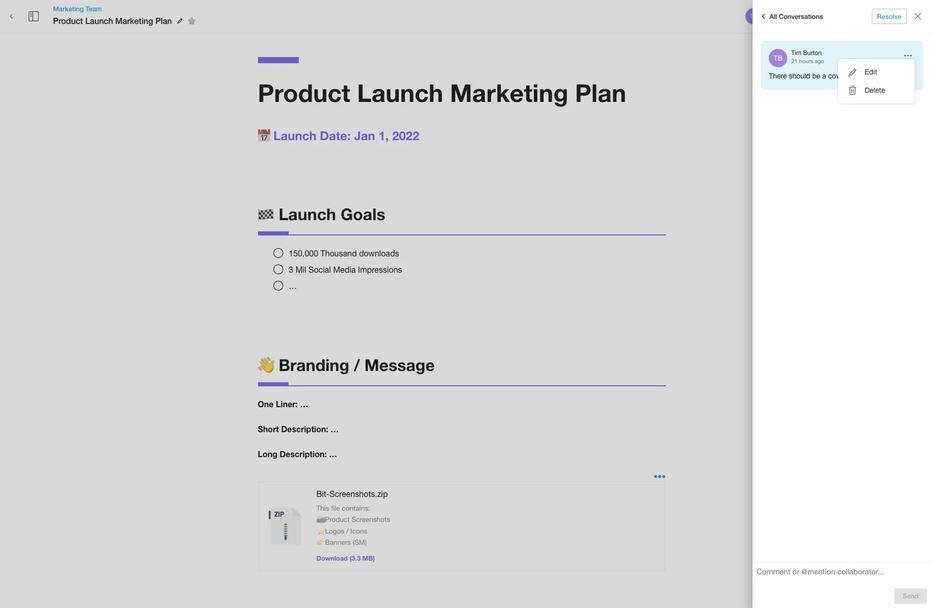 Task type: vqa. For each thing, say whether or not it's contained in the screenshot.
Description: corresponding to Long
yes



Task type: describe. For each thing, give the bounding box(es) containing it.
resolve button
[[872, 8, 907, 24]]

contains:
[[342, 504, 370, 512]]

thousand
[[320, 249, 357, 258]]

team
[[86, 5, 102, 13]]

description: for long
[[280, 449, 327, 459]]

🏁 launch goals
[[258, 204, 385, 224]]

all
[[769, 12, 777, 20]]

download
[[316, 555, 348, 562]]

liner:
[[276, 399, 298, 409]]

long description: …
[[258, 449, 337, 459]]

150,000 thousand downloads
[[289, 249, 399, 258]]

goals
[[341, 204, 385, 224]]

social
[[309, 265, 331, 274]]

a
[[822, 72, 826, 80]]

one liner: …
[[258, 399, 308, 409]]

hours
[[799, 58, 813, 64]]

media
[[333, 265, 356, 274]]

📅 launch date: jan 1, 2022
[[258, 128, 419, 143]]

message
[[364, 356, 435, 375]]

3
[[289, 265, 293, 274]]

2 horizontal spatial marketing
[[450, 78, 568, 107]]

branding
[[279, 356, 349, 375]]

Comment or @mention collaborator... text field
[[757, 567, 927, 580]]

all conversations button
[[755, 8, 826, 24]]

this
[[880, 72, 891, 80]]

delete
[[865, 86, 885, 94]]

mil
[[296, 265, 306, 274]]

there should be a cover image for this page
[[769, 72, 909, 80]]

file
[[331, 504, 340, 512]]

date:
[[320, 128, 351, 143]]

more
[[887, 12, 903, 20]]

1,
[[379, 128, 389, 143]]

icons
[[350, 527, 367, 535]]

… for long description: …
[[329, 449, 337, 459]]

screenshots
[[352, 516, 390, 524]]

download (3.3 mb)
[[316, 555, 375, 562]]

launch up '150,000'
[[279, 204, 336, 224]]

150,000
[[289, 249, 318, 258]]

delete button
[[838, 81, 915, 100]]

page
[[893, 72, 909, 80]]

1 vertical spatial plan
[[575, 78, 626, 107]]

👋 branding / message
[[258, 356, 435, 375]]

edit button
[[838, 63, 915, 81]]

3 mil social media impressions
[[289, 265, 402, 274]]

📷product
[[316, 516, 350, 524]]

marketing team link
[[53, 4, 199, 13]]

image
[[848, 72, 867, 80]]

marketing team
[[53, 5, 102, 13]]

1 horizontal spatial tb
[[774, 54, 783, 62]]

0 horizontal spatial product
[[53, 16, 83, 25]]

1 horizontal spatial product
[[258, 78, 350, 107]]

/ inside this file contains: 📷product screenshots ⭐️logos / icons 👉banners (sm)
[[346, 527, 349, 535]]

marketing inside 'link'
[[53, 5, 84, 13]]



Task type: locate. For each thing, give the bounding box(es) containing it.
🏁
[[258, 204, 274, 224]]

launch right 📅
[[273, 128, 316, 143]]

impressions
[[358, 265, 402, 274]]

👋
[[258, 356, 274, 375]]

1 vertical spatial product
[[258, 78, 350, 107]]

0 vertical spatial marketing
[[53, 5, 84, 13]]

… up bit-
[[329, 449, 337, 459]]

/ left message at the bottom of the page
[[354, 356, 360, 375]]

short
[[258, 424, 279, 434]]

long
[[258, 449, 277, 459]]

product
[[53, 16, 83, 25], [258, 78, 350, 107]]

favorite image
[[186, 15, 198, 27]]

1 horizontal spatial marketing
[[115, 16, 153, 25]]

0 vertical spatial product
[[53, 16, 83, 25]]

be
[[812, 72, 820, 80]]

0 horizontal spatial tb
[[750, 13, 757, 20]]

0 vertical spatial plan
[[155, 16, 172, 25]]

(3.3
[[350, 555, 361, 562]]

more button
[[879, 8, 911, 24]]

1 vertical spatial /
[[346, 527, 349, 535]]

bit-screenshots.zip
[[316, 489, 388, 499]]

👉banners
[[316, 538, 351, 547]]

tb left all
[[750, 13, 757, 20]]

0 vertical spatial tb
[[750, 13, 757, 20]]

jan
[[354, 128, 375, 143]]

should
[[789, 72, 810, 80]]

plan
[[155, 16, 172, 25], [575, 78, 626, 107]]

downloads
[[359, 249, 399, 258]]

tb
[[750, 13, 757, 20], [774, 54, 783, 62]]

launch up 2022
[[357, 78, 443, 107]]

0 horizontal spatial /
[[346, 527, 349, 535]]

screenshots.zip
[[330, 489, 388, 499]]

(sm)
[[353, 538, 367, 547]]

this file contains: 📷product screenshots ⭐️logos / icons 👉banners (sm)
[[316, 504, 390, 547]]

launch
[[85, 16, 113, 25], [357, 78, 443, 107], [273, 128, 316, 143], [279, 204, 336, 224]]

1 horizontal spatial plan
[[575, 78, 626, 107]]

this
[[316, 504, 329, 512]]

1 horizontal spatial product launch marketing plan
[[258, 78, 626, 107]]

resolve
[[877, 12, 901, 20]]

description: up long description: …
[[281, 424, 328, 434]]

… up long description: …
[[331, 424, 339, 434]]

download (3.3 mb) link
[[316, 555, 375, 562]]

1 vertical spatial tb
[[774, 54, 783, 62]]

… for one liner: …
[[300, 399, 308, 409]]

ago
[[815, 58, 824, 64]]

description:
[[281, 424, 328, 434], [280, 449, 327, 459]]

/ left the icons at the left bottom of the page
[[346, 527, 349, 535]]

… for short description: …
[[331, 424, 339, 434]]

mb)
[[362, 555, 375, 562]]

there
[[769, 72, 787, 80]]

description: down short description: …
[[280, 449, 327, 459]]

2 vertical spatial marketing
[[450, 78, 568, 107]]

marketing
[[53, 5, 84, 13], [115, 16, 153, 25], [450, 78, 568, 107]]

0 horizontal spatial plan
[[155, 16, 172, 25]]

bit-
[[316, 489, 330, 499]]

1 vertical spatial product launch marketing plan
[[258, 78, 626, 107]]

tooltip containing edit
[[838, 59, 915, 104]]

conversations
[[779, 12, 823, 20]]

0 vertical spatial description:
[[281, 424, 328, 434]]

… down 3
[[289, 281, 297, 291]]

1 vertical spatial description:
[[280, 449, 327, 459]]

tb left 21
[[774, 54, 783, 62]]

21
[[791, 58, 798, 64]]

…
[[289, 281, 297, 291], [300, 399, 308, 409], [331, 424, 339, 434], [329, 449, 337, 459]]

… right liner:
[[300, 399, 308, 409]]

tb inside button
[[750, 13, 757, 20]]

cover
[[828, 72, 846, 80]]

0 horizontal spatial marketing
[[53, 5, 84, 13]]

tim burton 21 hours ago
[[791, 49, 824, 64]]

for
[[869, 72, 878, 80]]

tb button
[[744, 7, 763, 26]]

1 vertical spatial marketing
[[115, 16, 153, 25]]

/
[[354, 356, 360, 375], [346, 527, 349, 535]]

tooltip
[[838, 59, 915, 104]]

⭐️logos
[[316, 527, 344, 535]]

2022
[[392, 128, 419, 143]]

📅
[[258, 128, 270, 143]]

0 vertical spatial /
[[354, 356, 360, 375]]

description: for short
[[281, 424, 328, 434]]

all conversations
[[769, 12, 823, 20]]

tim
[[791, 49, 801, 57]]

burton
[[803, 49, 822, 57]]

1 horizontal spatial /
[[354, 356, 360, 375]]

0 vertical spatial product launch marketing plan
[[53, 16, 172, 25]]

one
[[258, 399, 274, 409]]

edit
[[865, 68, 877, 76]]

product launch marketing plan
[[53, 16, 172, 25], [258, 78, 626, 107]]

short description: …
[[258, 424, 339, 434]]

0 horizontal spatial product launch marketing plan
[[53, 16, 172, 25]]

launch down "team"
[[85, 16, 113, 25]]



